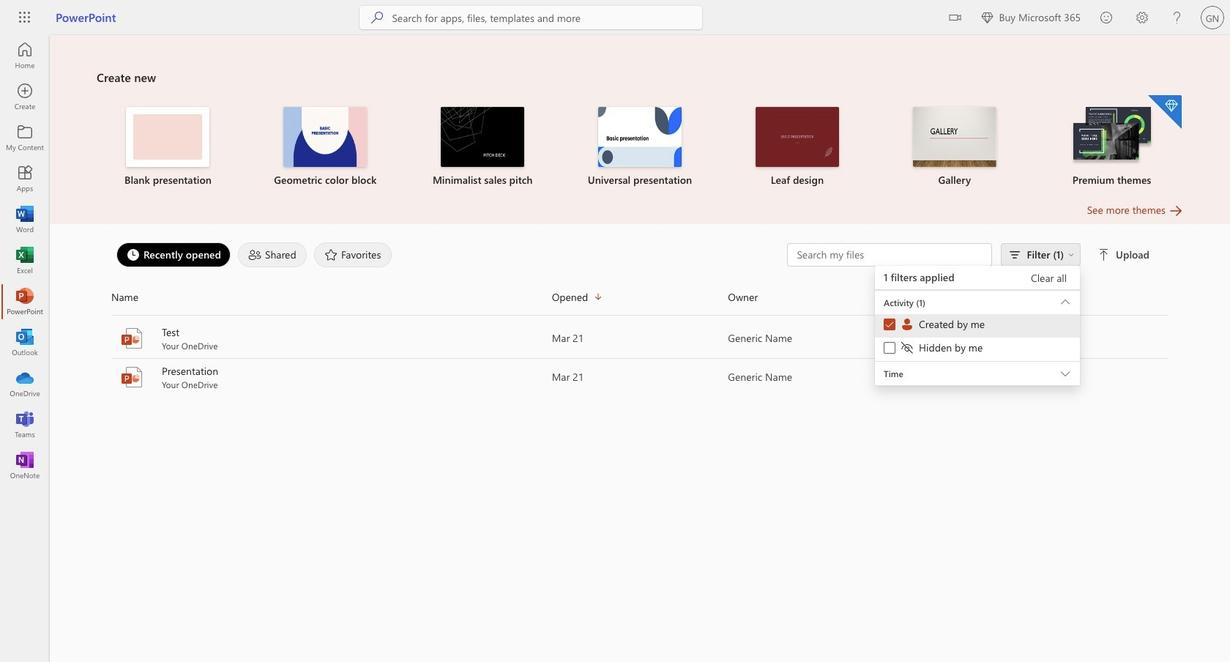 Task type: locate. For each thing, give the bounding box(es) containing it.
main content
[[50, 35, 1231, 397]]

tab
[[113, 243, 234, 267], [234, 243, 311, 267], [311, 243, 396, 267]]

powerpoint image for name presentation cell
[[120, 366, 144, 389]]

activity, column 4 of 4 column header
[[905, 286, 1169, 309]]

name test cell
[[111, 325, 552, 352]]

1 vertical spatial powerpoint image
[[120, 327, 144, 350]]

2 vertical spatial powerpoint image
[[120, 366, 144, 389]]

application
[[0, 35, 1231, 662]]

minimalist sales pitch element
[[413, 107, 553, 188]]

1 checkbox item from the top
[[876, 314, 1081, 338]]

onenote image
[[18, 459, 32, 473]]

tab list
[[113, 239, 788, 271]]

created by me element
[[901, 317, 986, 332]]

recently opened element
[[117, 243, 231, 267]]

powerpoint image for name test cell
[[120, 327, 144, 350]]

excel image
[[18, 254, 32, 268]]

navigation
[[0, 35, 50, 487]]

displaying 2 out of 2 files. status
[[788, 243, 1153, 389]]

selected__kc7zx image
[[901, 317, 920, 332]]

premium templates diamond image
[[1149, 95, 1183, 129]]

gallery image
[[913, 107, 997, 167]]

premium themes image
[[1071, 107, 1154, 166]]

3 tab from the left
[[311, 243, 396, 267]]

blank presentation element
[[98, 107, 238, 188]]

list
[[97, 94, 1184, 202]]

premium themes element
[[1043, 95, 1183, 188]]

checkbox item up the hidden by me element
[[876, 314, 1081, 338]]

powerpoint image
[[18, 295, 32, 309], [120, 327, 144, 350], [120, 366, 144, 389]]

universal presentation element
[[570, 107, 710, 188]]

1 tab from the left
[[113, 243, 234, 267]]

teams image
[[18, 418, 32, 432]]

1 menu from the top
[[876, 290, 1081, 291]]

create image
[[18, 89, 32, 104]]

checkbox item down created by me element
[[876, 338, 1081, 361]]

row
[[111, 286, 1169, 316]]

menu
[[876, 290, 1081, 291], [876, 291, 1081, 362], [876, 314, 1081, 361]]

leaf design image
[[756, 107, 840, 167]]

0 vertical spatial powerpoint image
[[18, 295, 32, 309]]

None search field
[[360, 6, 703, 29]]

banner
[[0, 0, 1231, 38]]

favorites element
[[314, 243, 392, 267]]

powerpoint image inside name presentation cell
[[120, 366, 144, 389]]

2 tab from the left
[[234, 243, 311, 267]]

powerpoint image inside name test cell
[[120, 327, 144, 350]]

checkbox item
[[876, 314, 1081, 338], [876, 338, 1081, 361]]

gallery element
[[885, 107, 1025, 188]]



Task type: vqa. For each thing, say whether or not it's contained in the screenshot.
Recently
no



Task type: describe. For each thing, give the bounding box(es) containing it.
my content image
[[18, 130, 32, 145]]

apps image
[[18, 171, 32, 186]]

2 menu from the top
[[876, 291, 1081, 362]]

home image
[[18, 48, 32, 63]]

universal presentation image
[[599, 107, 682, 167]]

outlook image
[[18, 336, 32, 350]]

hidden by me element
[[901, 341, 983, 355]]

Search box. Suggestions appear as you type. search field
[[392, 6, 703, 29]]

geometric color block image
[[284, 107, 367, 167]]

Search my files text field
[[796, 248, 985, 262]]

minimalist sales pitch image
[[441, 107, 525, 167]]

3 menu from the top
[[876, 314, 1081, 361]]

onedrive image
[[18, 377, 32, 391]]

2 checkbox item from the top
[[876, 338, 1081, 361]]

shared element
[[238, 243, 307, 267]]

leaf design element
[[728, 107, 868, 188]]

word image
[[18, 212, 32, 227]]

geometric color block element
[[256, 107, 395, 188]]

name presentation cell
[[111, 364, 552, 391]]

gn image
[[1202, 6, 1225, 29]]



